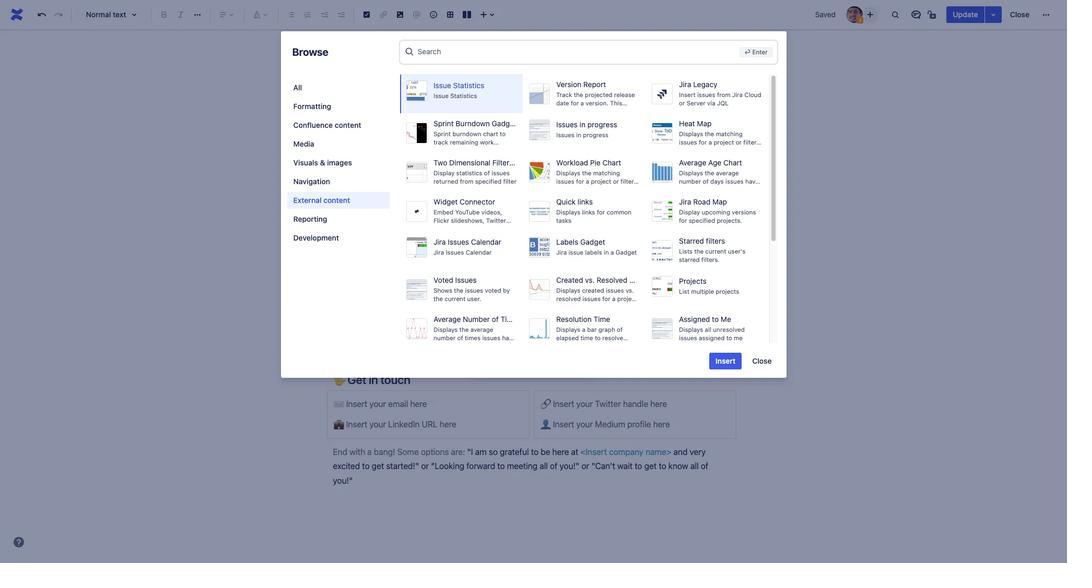 Task type: locate. For each thing, give the bounding box(es) containing it.
link image
[[377, 8, 390, 21]]

a up map.
[[708, 139, 712, 146]]

1 attached from the top
[[431, 215, 457, 223]]

0 horizontal spatial current
[[444, 296, 465, 302]]

attached down the 'streams,'
[[431, 240, 457, 248]]

peterson up docs
[[489, 215, 515, 223]]

1 horizontal spatial specified
[[688, 217, 715, 224]]

attached by james peterson
[[431, 310, 515, 318]]

project
[[713, 139, 734, 146], [591, 178, 611, 185], [617, 296, 637, 302], [591, 343, 611, 350]]

issues down elapsed
[[556, 343, 574, 350]]

content inside widget connector embed youtube videos, flickr slideshows, twitter streams, google docs and other content from the web.
[[450, 234, 472, 241]]

james peterson for sleep//wake kneed sleep pillow knee sweatpants
[[361, 170, 495, 186]]

chart right resolved
[[629, 276, 648, 285]]

pages
[[387, 84, 419, 98]]

0 horizontal spatial gadget
[[492, 119, 516, 128]]

progress up copy
[[583, 131, 608, 138]]

2 vertical spatial from
[[474, 234, 487, 241]]

0 vertical spatial content
[[335, 121, 361, 130]]

🔗
[[540, 400, 553, 409]]

as up the quick
[[556, 187, 563, 193]]

displays inside created vs. resolved chart displays created issues vs. resolved issues for a project or saved filter.
[[556, 287, 580, 294]]

issues inside jira legacy insert issues from jira cloud or server via jql
[[697, 91, 715, 98]]

statistics
[[456, 170, 482, 176]]

1 horizontal spatial close button
[[1004, 6, 1036, 23]]

pm for 4:30
[[415, 310, 424, 318]]

images
[[327, 158, 352, 167]]

weary wear.png link for yesterday at 4:30 pm
[[361, 299, 432, 308]]

to down bar
[[595, 335, 600, 342]]

updated up kneed
[[386, 125, 431, 139]]

2 horizontal spatial chart
[[723, 158, 742, 167]]

1 vertical spatial contributed
[[430, 277, 465, 285]]

gadget
[[492, 119, 516, 128], [580, 238, 605, 247], [615, 249, 637, 256]]

bang!
[[374, 448, 395, 457]]

0 horizontal spatial been
[[433, 343, 448, 350]]

james down the oct
[[662, 178, 687, 188]]

outdent ⇧tab image
[[318, 8, 331, 21]]

1 vertical spatial issue
[[433, 92, 448, 99]]

issue
[[433, 81, 451, 90], [433, 92, 448, 99]]

a right with on the left
[[367, 448, 372, 457]]

2 attached from the top
[[431, 240, 457, 248]]

🖐
[[333, 373, 345, 387]]

4 yesterday from the top
[[361, 277, 390, 285]]

current inside starred filters lists the current user's starred filters.
[[705, 248, 726, 255]]

yesterday for yesterday at 4:30 pm
[[361, 310, 390, 318]]

average inside average number of times in status displays the average number of times issues have been in a status.
[[470, 326, 493, 333]]

the down starred
[[694, 248, 703, 255]]

for inside resolution time displays a bar graph of elapsed time to resolve issues for a project or filter.
[[576, 343, 584, 350]]

james peterson up 'chart.'
[[564, 166, 624, 175]]

2 horizontal spatial filter
[[743, 139, 756, 146]]

1 horizontal spatial have
[[745, 178, 759, 185]]

james peterson link down brainstorm
[[361, 277, 494, 293]]

0 vertical spatial pillow
[[471, 146, 501, 156]]

"i
[[467, 448, 473, 457]]

project inside resolution time displays a bar graph of elapsed time to resolve issues for a project or filter.
[[591, 343, 611, 350]]

navigation button
[[287, 173, 389, 190]]

pm inside inflatable-pants-today-inline-200227- 5.webp yesterday at 4:40 pm • attached by james peterson
[[415, 215, 424, 223]]

displays inside average number of times in status displays the average number of times issues have been in a status.
[[433, 326, 457, 333]]

1 horizontal spatial filter
[[620, 178, 634, 185]]

0 vertical spatial contributed
[[431, 170, 465, 178]]

and inside widget connector embed youtube videos, flickr slideshows, twitter streams, google docs and other content from the web.
[[499, 226, 509, 233]]

contributed
[[431, 170, 465, 178], [430, 277, 465, 285]]

weary inside 'weary wear.png yesterday at 4:38 pm • attached by james peterson'
[[361, 229, 390, 238]]

displays inside the quick links displays links for common tasks
[[556, 209, 580, 216]]

james up voted
[[475, 277, 494, 285]]

by inside voted issues shows the issues voted by the current user.
[[503, 287, 510, 294]]

labels gadget jira issue labels in a gadget
[[556, 238, 637, 256]]

to right "chart"
[[500, 130, 505, 137]]

have
[[745, 178, 759, 185], [502, 335, 515, 342]]

1 vertical spatial as
[[556, 187, 563, 193]]

average
[[679, 158, 706, 167], [433, 315, 461, 324]]

• inside 'weary wear.png yesterday at 4:38 pm • attached by james peterson'
[[426, 240, 429, 248]]

visuals & images
[[293, 158, 352, 167]]

calendar down the google
[[465, 249, 491, 256]]

james peterson image
[[846, 6, 863, 23]]

by up neck
[[459, 240, 466, 248]]

1 vertical spatial links
[[582, 209, 595, 216]]

filter inside heat map displays the matching issues for a project or filter as a heat map.
[[743, 139, 756, 146]]

or down options
[[421, 462, 429, 471]]

contributed up shows
[[430, 277, 465, 285]]

created vs. resolved chart displays created issues vs. resolved issues for a project or saved filter.
[[556, 276, 648, 311]]

1 vertical spatial and
[[674, 448, 688, 457]]

from inside two dimensional filter statistics display statistics of issues returned from specified filter
[[460, 178, 473, 185]]

1 weary from the top
[[361, 229, 390, 238]]

1 horizontal spatial map
[[712, 197, 727, 206]]

0 horizontal spatial filter.
[[582, 304, 597, 311]]

redo ⌘⇧z image
[[52, 8, 65, 21]]

assigned to me displays all unresolved issues assigned to me
[[679, 315, 745, 342]]

0 vertical spatial created
[[560, 153, 589, 163]]

1 vertical spatial average
[[470, 326, 493, 333]]

matching down pie
[[593, 170, 620, 176]]

•
[[426, 170, 429, 178], [426, 215, 429, 223], [426, 240, 429, 248], [426, 277, 429, 285]]

assigned
[[679, 315, 710, 324]]

times
[[465, 335, 480, 342]]

0 horizontal spatial from
[[460, 178, 473, 185]]

filter. inside created vs. resolved chart displays created issues vs. resolved issues for a project or saved filter.
[[582, 304, 597, 311]]

confluence image
[[8, 6, 25, 23]]

for up pie
[[576, 178, 584, 185]]

have inside the average age chart displays the average number of days issues have been unresolved.
[[745, 178, 759, 185]]

recently updated up knee
[[338, 125, 431, 139]]

1 horizontal spatial and
[[674, 448, 688, 457]]

0 horizontal spatial average
[[433, 315, 461, 324]]

sleep//wake inside sleep//wake turtle neck pillow pullover brainstorm
[[361, 254, 413, 263]]

weary wear.png link for yesterday at 4:38 pm
[[361, 229, 432, 238]]

blog down blog posts icon
[[545, 125, 562, 135]]

1 horizontal spatial as
[[679, 147, 685, 154]]

james down dimensional
[[476, 170, 495, 178]]

1 vertical spatial created
[[582, 287, 604, 294]]

two dimensional filter statistics display statistics of issues returned from specified filter
[[433, 158, 542, 185]]

0 vertical spatial updated
[[385, 112, 418, 122]]

average inside the average age chart displays the average number of days issues have been unresolved.
[[716, 170, 739, 176]]

browse
[[292, 46, 328, 58]]

wear.png for weary wear.png
[[392, 299, 432, 308]]

issue
[[568, 249, 583, 256]]

0 vertical spatial average
[[679, 158, 706, 167]]

wear.png for weary wear.png yesterday at 4:38 pm • attached by james peterson
[[392, 229, 432, 238]]

1 vertical spatial you!"
[[333, 476, 353, 486]]

weary
[[361, 229, 390, 238], [361, 299, 390, 308]]

1 horizontal spatial current
[[705, 248, 726, 255]]

0 vertical spatial matching
[[716, 130, 742, 137]]

from inside widget connector embed youtube videos, flickr slideshows, twitter streams, google docs and other content from the web.
[[474, 234, 487, 241]]

inflatable-pants-today-inline-200227- 5.webp yesterday at 4:40 pm • attached by james peterson
[[361, 192, 515, 223]]

sleep//wake for knee
[[361, 146, 413, 156]]

0 vertical spatial weary wear.png link
[[361, 229, 432, 238]]

peterson down 2023
[[689, 178, 723, 188]]

1 get from the left
[[372, 462, 384, 471]]

0 horizontal spatial average
[[470, 326, 493, 333]]

visuals & images button
[[287, 155, 389, 171]]

in inside text field
[[369, 373, 378, 387]]

projects.
[[717, 217, 742, 224]]

gadget up resolved
[[615, 249, 637, 256]]

1 vertical spatial content
[[323, 196, 350, 205]]

at
[[392, 170, 397, 178], [392, 215, 397, 223], [392, 240, 397, 248], [392, 277, 397, 285], [392, 310, 397, 318], [571, 448, 578, 457]]

contributed for brainstorm
[[430, 277, 465, 285]]

wear.png inside 'weary wear.png yesterday at 4:38 pm • attached by james peterson'
[[392, 229, 432, 238]]

sleep//wake kneed sleep pillow knee sweatpants
[[361, 146, 501, 168]]

0 horizontal spatial specified
[[475, 178, 501, 185]]

average
[[716, 170, 739, 176], [470, 326, 493, 333]]

or inside jira legacy insert issues from jira cloud or server via jql
[[679, 100, 685, 107]]

or down resolve on the right bottom of the page
[[613, 343, 619, 350]]

the inside starred filters lists the current user's starred filters.
[[694, 248, 703, 255]]

to left be
[[531, 448, 539, 457]]

copy of weary wear brand bible link
[[570, 141, 693, 150]]

at left the 5:00
[[392, 170, 397, 178]]

chart inside workload pie chart displays the matching issues for a project or filter as a pie chart.
[[602, 158, 621, 167]]

sleep//wake up pullover
[[361, 254, 413, 263]]

statistics right that
[[453, 81, 484, 90]]

0 vertical spatial number
[[679, 178, 701, 185]]

recently down the recent
[[350, 112, 383, 122]]

1 vertical spatial number
[[433, 335, 455, 342]]

james peterson
[[564, 166, 624, 175], [361, 170, 495, 186], [361, 277, 494, 293]]

created
[[556, 276, 583, 285]]

1 vertical spatial been
[[433, 343, 448, 350]]

2 wear.png from the top
[[392, 299, 432, 308]]

a inside created vs. resolved chart displays created issues vs. resolved issues for a project or saved filter.
[[612, 296, 615, 302]]

1 sleep//wake from the top
[[361, 146, 413, 156]]

close button right insert button
[[746, 353, 778, 370]]

or inside heat map displays the matching issues for a project or filter as a heat map.
[[735, 139, 741, 146]]

0 horizontal spatial and
[[499, 226, 509, 233]]

to down end with a bang! some options are: "i am so grateful to be here at <insert company name>
[[497, 462, 505, 471]]

number left times
[[433, 335, 455, 342]]

a left bar
[[582, 326, 585, 333]]

attached down shows
[[431, 310, 457, 318]]

been inside the average age chart displays the average number of days issues have been unresolved.
[[679, 187, 693, 193]]

company
[[609, 448, 643, 457]]

jira down 'weary wear.png yesterday at 4:38 pm • attached by james peterson'
[[433, 249, 444, 256]]

2 weary from the top
[[361, 299, 390, 308]]

search field
[[418, 42, 735, 61]]

displays inside workload pie chart displays the matching issues for a project or filter as a pie chart.
[[556, 170, 580, 176]]

to left me at the right of the page
[[712, 315, 719, 324]]

display
[[433, 170, 454, 176], [679, 209, 700, 216]]

display down road
[[679, 209, 700, 216]]

2 get from the left
[[644, 462, 657, 471]]

get down name>
[[644, 462, 657, 471]]

posts
[[576, 112, 597, 122], [564, 125, 586, 135]]

james peterson link
[[564, 166, 624, 175], [361, 170, 495, 186], [662, 178, 723, 188], [468, 215, 515, 223], [468, 240, 515, 248], [361, 277, 494, 293], [467, 310, 515, 318]]

knee
[[361, 159, 382, 168]]

2 horizontal spatial from
[[717, 91, 730, 98]]

quick
[[556, 197, 575, 206]]

a
[[708, 139, 712, 146], [687, 147, 690, 154], [586, 178, 589, 185], [564, 187, 568, 193], [610, 249, 614, 256], [612, 296, 615, 302], [582, 326, 585, 333], [456, 343, 459, 350], [586, 343, 589, 350], [367, 448, 372, 457]]

1 horizontal spatial get
[[644, 462, 657, 471]]

external content button
[[287, 192, 389, 209]]

inflatable-pants-today-inline-200227- 5.webp link
[[361, 192, 506, 214]]

1 yesterday from the top
[[361, 170, 390, 178]]

contributed up returned
[[431, 170, 465, 178]]

0 vertical spatial current
[[705, 248, 726, 255]]

yesterday inside inflatable-pants-today-inline-200227- 5.webp yesterday at 4:40 pm • attached by james peterson
[[361, 215, 390, 223]]

for inside heat map displays the matching issues for a project or filter as a heat map.
[[699, 139, 707, 146]]

displays inside the assigned to me displays all unresolved issues assigned to me
[[679, 326, 703, 333]]

1 vertical spatial calendar
[[465, 249, 491, 256]]

and up know
[[674, 448, 688, 457]]

quick links displays links for common tasks
[[556, 197, 631, 224]]

specified up 200227-
[[475, 178, 501, 185]]

1 vertical spatial progress
[[583, 131, 608, 138]]

all inside the assigned to me displays all unresolved issues assigned to me
[[705, 326, 711, 333]]

for down resolved
[[602, 296, 610, 302]]

status
[[531, 315, 552, 324]]

vs.
[[585, 276, 594, 285], [625, 287, 634, 294]]

4:38
[[399, 240, 413, 248]]

james inside 'weary wear.png yesterday at 4:38 pm • attached by james peterson'
[[468, 240, 487, 248]]

specified inside two dimensional filter statistics display statistics of issues returned from specified filter
[[475, 178, 501, 185]]

a inside "main content area, start typing to enter text." text field
[[367, 448, 372, 457]]

project inside heat map displays the matching issues for a project or filter as a heat map.
[[713, 139, 734, 146]]

specified inside jira road map display upcoming versions for specified projects.
[[688, 217, 715, 224]]

blog up copy
[[557, 112, 574, 122]]

0 vertical spatial map
[[697, 119, 711, 128]]

yesterday down weary wear.png
[[361, 310, 390, 318]]

insert
[[679, 91, 695, 98], [716, 357, 736, 366]]

issues inside the average age chart displays the average number of days issues have been unresolved.
[[725, 178, 743, 185]]

close
[[1010, 10, 1029, 19], [752, 357, 772, 366]]

1 vertical spatial average
[[433, 315, 461, 324]]

or inside created vs. resolved chart displays created issues vs. resolved issues for a project or saved filter.
[[556, 304, 562, 311]]

3 yesterday from the top
[[361, 240, 390, 248]]

2 vertical spatial content
[[450, 234, 472, 241]]

0 horizontal spatial display
[[433, 170, 454, 176]]

5 yesterday from the top
[[361, 310, 390, 318]]

🖐 get in touch
[[333, 373, 410, 387]]

shows
[[433, 287, 452, 294]]

from up jql
[[717, 91, 730, 98]]

pm right 4:40
[[415, 215, 424, 223]]

graph
[[598, 326, 615, 333]]

from
[[717, 91, 730, 98], [460, 178, 473, 185], [474, 234, 487, 241]]

at right "here"
[[571, 448, 578, 457]]

1 horizontal spatial from
[[474, 234, 487, 241]]

0 horizontal spatial filter
[[503, 178, 516, 185]]

pm down the sweatpants
[[415, 170, 424, 178]]

<insert
[[581, 448, 607, 457]]

or down resolved
[[556, 304, 562, 311]]

created inside created vs. resolved chart displays created issues vs. resolved issues for a project or saved filter.
[[582, 287, 604, 294]]

peterson inside inflatable-pants-today-inline-200227- 5.webp yesterday at 4:40 pm • attached by james peterson
[[489, 215, 515, 223]]

lists
[[679, 248, 692, 255]]

1 horizontal spatial vs.
[[625, 287, 634, 294]]

0 vertical spatial sprint
[[433, 119, 453, 128]]

project up map.
[[713, 139, 734, 146]]

end with a bang! some options are: "i am so grateful to be here at <insert company name>
[[333, 448, 671, 457]]

0 vertical spatial sleep//wake
[[361, 146, 413, 156]]

am
[[475, 448, 487, 457]]

0 vertical spatial attached
[[431, 215, 457, 223]]

james peterson down two at the top left of the page
[[361, 170, 495, 186]]

created down copy
[[560, 153, 589, 163]]

2 sleep//wake from the top
[[361, 254, 413, 263]]

workload pie chart displays the matching issues for a project or filter as a pie chart.
[[556, 158, 634, 193]]

the down pie
[[582, 170, 591, 176]]

2 vertical spatial gadget
[[615, 249, 637, 256]]

statistics inside two dimensional filter statistics display statistics of issues returned from specified filter
[[511, 158, 542, 167]]

project inside workload pie chart displays the matching issues for a project or filter as a pie chart.
[[591, 178, 611, 185]]

by right 'workload' on the top right of the page
[[591, 153, 600, 163]]

to inside resolution time displays a bar graph of elapsed time to resolve issues for a project or filter.
[[595, 335, 600, 342]]

for inside the quick links displays links for common tasks
[[597, 209, 605, 216]]

0 horizontal spatial you!"
[[333, 476, 353, 486]]

project up 'chart.'
[[591, 178, 611, 185]]

0 vertical spatial progress
[[587, 120, 617, 129]]

server
[[686, 100, 705, 107]]

0 horizontal spatial as
[[556, 187, 563, 193]]

resolved
[[596, 276, 627, 285]]

specified down upcoming in the top right of the page
[[688, 217, 715, 224]]

labels
[[556, 238, 578, 247]]

1 horizontal spatial insert
[[716, 357, 736, 366]]

1 wear.png from the top
[[392, 229, 432, 238]]

a right labels
[[610, 249, 614, 256]]

weary up yesterday at 4:30 pm
[[361, 299, 390, 308]]

0 vertical spatial close button
[[1004, 6, 1036, 23]]

content down formatting button
[[335, 121, 361, 130]]

1 horizontal spatial number
[[679, 178, 701, 185]]

issues inside heat map displays the matching issues for a project or filter as a heat map.
[[679, 139, 697, 146]]

italic ⌘i image
[[174, 8, 187, 21]]

or inside resolution time displays a bar graph of elapsed time to resolve issues for a project or filter.
[[613, 343, 619, 350]]

or up common
[[613, 178, 619, 185]]

and up web. at the left top of page
[[499, 226, 509, 233]]

number
[[679, 178, 701, 185], [433, 335, 455, 342]]

1 sprint from the top
[[433, 119, 453, 128]]

• left flickr
[[426, 215, 429, 223]]

pillow inside sleep//wake kneed sleep pillow knee sweatpants
[[471, 146, 501, 156]]

as left heat
[[679, 147, 685, 154]]

2 yesterday from the top
[[361, 215, 390, 223]]

0 horizontal spatial have
[[502, 335, 515, 342]]

displays inside the average age chart displays the average number of days issues have been unresolved.
[[679, 170, 703, 176]]

map
[[697, 119, 711, 128], [712, 197, 727, 206]]

2 weary wear.png link from the top
[[361, 299, 432, 308]]

reporting button
[[287, 211, 389, 228]]

1 vertical spatial weary
[[361, 299, 390, 308]]

0 vertical spatial issue
[[433, 81, 451, 90]]

pie
[[590, 158, 600, 167]]

brainstorm
[[405, 266, 458, 275]]

0 vertical spatial wear.png
[[392, 229, 432, 238]]

blog posts image
[[545, 111, 557, 123]]

vs. right the created
[[585, 276, 594, 285]]

confluence image
[[8, 6, 25, 23]]

content for external content
[[323, 196, 350, 205]]

1 vertical spatial close button
[[746, 353, 778, 370]]

adjust update settings image
[[987, 8, 1000, 21]]

0 horizontal spatial all
[[540, 462, 548, 471]]

1 horizontal spatial close
[[1010, 10, 1029, 19]]

indent tab image
[[335, 8, 347, 21]]

0 horizontal spatial get
[[372, 462, 384, 471]]

by inside 'weary wear.png yesterday at 4:38 pm • attached by james peterson'
[[459, 240, 466, 248]]

2 vertical spatial attached
[[431, 310, 457, 318]]

updated down pages
[[385, 112, 418, 122]]

progress
[[587, 120, 617, 129], [583, 131, 608, 138]]

0 horizontal spatial close
[[752, 357, 772, 366]]

for
[[699, 139, 707, 146], [576, 178, 584, 185], [597, 209, 605, 216], [679, 217, 687, 224], [602, 296, 610, 302], [576, 343, 584, 350]]

close button right adjust update settings image
[[1004, 6, 1036, 23]]

0 vertical spatial close
[[1010, 10, 1029, 19]]

chart right pie
[[602, 158, 621, 167]]

google
[[460, 226, 480, 233]]

version
[[556, 80, 581, 89]]

been inside average number of times in status displays the average number of times issues have been in a status.
[[433, 343, 448, 350]]

"can't
[[591, 462, 615, 471]]

average inside average number of times in status displays the average number of times issues have been in a status.
[[433, 315, 461, 324]]

blog
[[557, 112, 574, 122], [545, 125, 562, 135]]

number inside average number of times in status displays the average number of times issues have been in a status.
[[433, 335, 455, 342]]

current up filters.
[[705, 248, 726, 255]]

inline-
[[449, 192, 473, 201]]

sleep//wake inside sleep//wake kneed sleep pillow knee sweatpants
[[361, 146, 413, 156]]

or left server
[[679, 100, 685, 107]]

chart inside created vs. resolved chart displays created issues vs. resolved issues for a project or saved filter.
[[629, 276, 648, 285]]

close right insert button
[[752, 357, 772, 366]]

0 vertical spatial have
[[745, 178, 759, 185]]

Main content area, start typing to enter text. text field
[[327, 0, 736, 488]]

have inside average number of times in status displays the average number of times issues have been in a status.
[[502, 335, 515, 342]]

0 horizontal spatial matching
[[593, 170, 620, 176]]

0 vertical spatial been
[[679, 187, 693, 193]]

0 vertical spatial filter.
[[582, 304, 597, 311]]

issues down resolved
[[606, 287, 624, 294]]

map.
[[707, 147, 721, 154]]

james inside inflatable-pants-today-inline-200227- 5.webp yesterday at 4:40 pm • attached by james peterson
[[468, 215, 487, 223]]

1 vertical spatial map
[[712, 197, 727, 206]]

of inside resolution time displays a bar graph of elapsed time to resolve issues for a project or filter.
[[617, 326, 622, 333]]

the up times
[[459, 326, 468, 333]]

filter inside two dimensional filter statistics display statistics of issues returned from specified filter
[[503, 178, 516, 185]]

1 horizontal spatial been
[[679, 187, 693, 193]]

issues up heat
[[679, 139, 697, 146]]

1 vertical spatial filter.
[[620, 343, 635, 350]]

1 vertical spatial current
[[444, 296, 465, 302]]

heat
[[692, 147, 705, 154]]

filter. inside resolution time displays a bar graph of elapsed time to resolve issues for a project or filter.
[[620, 343, 635, 350]]

of
[[592, 141, 600, 150], [484, 170, 490, 176], [703, 178, 708, 185], [492, 315, 498, 324], [617, 326, 622, 333], [457, 335, 463, 342], [550, 462, 558, 471], [701, 462, 708, 471]]

get down bang!
[[372, 462, 384, 471]]

attached
[[431, 215, 457, 223], [431, 240, 457, 248], [431, 310, 457, 318]]

filter. down resolve on the right bottom of the page
[[620, 343, 635, 350]]

1 weary wear.png link from the top
[[361, 229, 432, 238]]

5:00
[[399, 170, 413, 178]]

1 vertical spatial from
[[460, 178, 473, 185]]

18,
[[690, 166, 700, 175]]

3 attached from the top
[[431, 310, 457, 318]]

at left 4:38
[[392, 240, 397, 248]]

mention image
[[411, 8, 423, 21]]

1 vertical spatial statistics
[[450, 92, 477, 99]]

0 vertical spatial specified
[[475, 178, 501, 185]]

add image, video, or file image
[[394, 8, 406, 21]]

0 vertical spatial average
[[716, 170, 739, 176]]

1 vertical spatial blog
[[545, 125, 562, 135]]

pillow inside sleep//wake turtle neck pillow pullover brainstorm
[[473, 254, 503, 263]]

sleep//wake turtle neck pillow pullover brainstorm link
[[361, 254, 503, 275]]

voted
[[433, 276, 453, 285]]

pm for 5:00
[[415, 170, 424, 178]]

filter inside workload pie chart displays the matching issues for a project or filter as a pie chart.
[[620, 178, 634, 185]]

gadget inside sprint burndown gadget sprint burndown chart to track remaining work (wallboard capable)
[[492, 119, 516, 128]]

1 horizontal spatial matching
[[716, 130, 742, 137]]

current down shows
[[444, 296, 465, 302]]



Task type: describe. For each thing, give the bounding box(es) containing it.
some
[[397, 448, 419, 457]]

widget
[[433, 197, 457, 206]]

0 vertical spatial vs.
[[585, 276, 594, 285]]

4:30
[[399, 310, 413, 318]]

number inside the average age chart displays the average number of days issues have been unresolved.
[[679, 178, 701, 185]]

copy of weary wear brand bible created by
[[560, 141, 693, 163]]

heat map displays the matching issues for a project or filter as a heat map.
[[679, 119, 756, 154]]

the inside heat map displays the matching issues for a project or filter as a heat map.
[[705, 130, 714, 137]]

status.
[[461, 343, 481, 350]]

issues inside voted issues shows the issues voted by the current user.
[[455, 276, 476, 285]]

📄
[[333, 84, 345, 98]]

yesterday for yesterday at 5:00 pm • contributed by
[[361, 170, 390, 178]]

to right wait
[[635, 462, 642, 471]]

issues inside voted issues shows the issues voted by the current user.
[[465, 287, 483, 294]]

grateful
[[500, 448, 529, 457]]

saved
[[815, 10, 836, 19]]

0 vertical spatial blog posts
[[557, 112, 597, 122]]

issues in progress issues in progress
[[556, 120, 617, 138]]

pm inside 'weary wear.png yesterday at 4:38 pm • attached by james peterson'
[[415, 240, 424, 248]]

0 vertical spatial you!"
[[560, 462, 579, 471]]

james up pie
[[564, 166, 589, 175]]

peterson inside "oct 18, 2023 james peterson"
[[689, 178, 723, 188]]

navigation
[[293, 177, 330, 186]]

statistics for dimensional
[[511, 158, 542, 167]]

starred filters lists the current user's starred filters.
[[679, 237, 745, 263]]

advanced search image
[[404, 46, 414, 57]]

touch
[[381, 373, 410, 387]]

issues inside resolution time displays a bar graph of elapsed time to resolve issues for a project or filter.
[[556, 343, 574, 350]]

a left heat
[[687, 147, 690, 154]]

table image
[[444, 8, 457, 21]]

yesterday inside 'weary wear.png yesterday at 4:38 pm • attached by james peterson'
[[361, 240, 390, 248]]

by up times
[[459, 310, 466, 318]]

the right shows
[[454, 287, 463, 294]]

bullet list ⌘⇧8 image
[[285, 8, 297, 21]]

for inside created vs. resolved chart displays created issues vs. resolved issues for a project or saved filter.
[[602, 296, 610, 302]]

close for leftmost close button
[[752, 357, 772, 366]]

resolution
[[556, 315, 591, 324]]

voted issues shows the issues voted by the current user.
[[433, 276, 510, 302]]

number
[[463, 315, 490, 324]]

get
[[347, 373, 366, 387]]

insert inside button
[[716, 357, 736, 366]]

media button
[[287, 136, 389, 153]]

and inside and very excited to get started!" or "looking forward to meeting all of you!" or "can't wait to get to know all of you!"
[[674, 448, 688, 457]]

project inside created vs. resolved chart displays created issues vs. resolved issues for a project or saved filter.
[[617, 296, 637, 302]]

burndown
[[452, 130, 481, 137]]

version report
[[556, 80, 606, 89]]

burndown
[[455, 119, 490, 128]]

jira inside labels gadget jira issue labels in a gadget
[[556, 249, 567, 256]]

✉️
[[333, 400, 346, 409]]

&
[[320, 158, 325, 167]]

issues inside average number of times in status displays the average number of times issues have been in a status.
[[482, 335, 500, 342]]

5.webp
[[361, 204, 388, 214]]

issues inside workload pie chart displays the matching issues for a project or filter as a pie chart.
[[556, 178, 574, 185]]

"looking
[[431, 462, 464, 471]]

jira down the 'streams,'
[[433, 238, 446, 247]]

embed
[[433, 209, 453, 216]]

james peterson link down docs
[[468, 240, 515, 248]]

external content
[[293, 196, 350, 205]]

pillow for sleep//wake turtle neck pillow pullover brainstorm
[[473, 254, 503, 263]]

or down <insert
[[582, 462, 589, 471]]

from inside jira legacy insert issues from jira cloud or server via jql
[[717, 91, 730, 98]]

workload
[[556, 158, 588, 167]]

at inside 'weary wear.png yesterday at 4:38 pm • attached by james peterson'
[[392, 240, 397, 248]]

• down sleep//wake kneed sleep pillow knee sweatpants
[[426, 170, 429, 178]]

by down dimensional
[[467, 170, 474, 178]]

the inside workload pie chart displays the matching issues for a project or filter as a pie chart.
[[582, 170, 591, 176]]

jira road map display upcoming versions for specified projects.
[[679, 197, 756, 224]]

1 issue from the top
[[433, 81, 451, 90]]

the inside widget connector embed youtube videos, flickr slideshows, twitter streams, google docs and other content from the web.
[[489, 234, 498, 241]]

formatting button
[[287, 98, 389, 115]]

in inside labels gadget jira issue labels in a gadget
[[604, 249, 609, 256]]

current inside voted issues shows the issues voted by the current user.
[[444, 296, 465, 302]]

statistics for statistics
[[450, 92, 477, 99]]

numbered list ⌘⇧7 image
[[301, 8, 314, 21]]

starred
[[679, 256, 699, 263]]

for inside workload pie chart displays the matching issues for a project or filter as a pie chart.
[[576, 178, 584, 185]]

2 horizontal spatial gadget
[[615, 249, 637, 256]]

peterson up inflatable-
[[361, 178, 387, 186]]

1 vertical spatial updated
[[386, 125, 431, 139]]

1 vertical spatial recently
[[338, 125, 383, 139]]

0 vertical spatial statistics
[[453, 81, 484, 90]]

wear
[[628, 141, 648, 150]]

the inside the average age chart displays the average number of days issues have been unresolved.
[[705, 170, 714, 176]]

insert button
[[709, 353, 742, 370]]

by inside copy of weary wear brand bible created by
[[591, 153, 600, 163]]

peterson inside 'weary wear.png yesterday at 4:38 pm • attached by james peterson'
[[488, 240, 515, 248]]

pm for 4:37
[[414, 277, 424, 285]]

the inside average number of times in status displays the average number of times issues have been in a status.
[[459, 326, 468, 333]]

update button
[[947, 6, 984, 23]]

external
[[293, 196, 322, 205]]

by up user.
[[466, 277, 473, 285]]

matching inside heat map displays the matching issues for a project or filter as a heat map.
[[716, 130, 742, 137]]

2 sprint from the top
[[433, 130, 451, 137]]

james peterson link down two at the top left of the page
[[361, 170, 495, 186]]

1 vertical spatial posts
[[564, 125, 586, 135]]

as inside workload pie chart displays the matching issues for a project or filter as a pie chart.
[[556, 187, 563, 193]]

inflatable-
[[361, 192, 400, 201]]

filter for displays
[[620, 178, 634, 185]]

recently updated image
[[338, 111, 350, 123]]

💼
[[333, 420, 346, 430]]

connector
[[459, 197, 495, 206]]

display inside jira road map display upcoming versions for specified projects.
[[679, 209, 700, 216]]

chart for average age chart
[[723, 158, 742, 167]]

yesterday at 4:37 pm • contributed by
[[361, 277, 475, 285]]

development
[[293, 233, 339, 242]]

user.
[[467, 296, 481, 302]]

weary for weary wear.png
[[361, 299, 390, 308]]

of inside copy of weary wear brand bible created by
[[592, 141, 600, 150]]

at inside inflatable-pants-today-inline-200227- 5.webp yesterday at 4:40 pm • attached by james peterson
[[392, 215, 397, 223]]

0 vertical spatial calendar
[[471, 238, 501, 247]]

map inside heat map displays the matching issues for a project or filter as a heat map.
[[697, 119, 711, 128]]

yesterday for yesterday at 4:37 pm • contributed by
[[361, 277, 390, 285]]

weary wear.png yesterday at 4:38 pm • attached by james peterson
[[361, 229, 515, 248]]

of inside two dimensional filter statistics display statistics of issues returned from specified filter
[[484, 170, 490, 176]]

at left 4:37 on the left of page
[[392, 277, 397, 285]]

bold ⌘b image
[[158, 8, 170, 21]]

upcoming
[[701, 209, 730, 216]]

jira issues calendar jira issues calendar
[[433, 238, 501, 256]]

to down with on the left
[[362, 462, 370, 471]]

1 vertical spatial blog posts
[[545, 125, 586, 135]]

peterson down weary
[[591, 166, 624, 175]]

filter for statistics
[[503, 178, 516, 185]]

james inside "oct 18, 2023 james peterson"
[[662, 178, 687, 188]]

a inside labels gadget jira issue labels in a gadget
[[610, 249, 614, 256]]

map inside jira road map display upcoming versions for specified projects.
[[712, 197, 727, 206]]

• down brainstorm
[[426, 277, 429, 285]]

weary wear.png
[[361, 299, 432, 308]]

editable content region
[[316, 0, 756, 488]]

me
[[734, 335, 742, 342]]

issues up the time
[[582, 296, 600, 302]]

track
[[433, 139, 448, 146]]

⏎ enter
[[744, 49, 768, 55]]

james peterson link down '18,'
[[662, 178, 723, 188]]

turtle
[[415, 254, 446, 263]]

1 horizontal spatial all
[[690, 462, 699, 471]]

user's
[[728, 248, 745, 255]]

james peterson link up docs
[[468, 215, 515, 223]]

the down shows
[[433, 296, 443, 302]]

jira left the cloud
[[732, 91, 742, 98]]

• inside inflatable-pants-today-inline-200227- 5.webp yesterday at 4:40 pm • attached by james peterson
[[426, 215, 429, 223]]

started!"
[[386, 462, 419, 471]]

2 issue from the top
[[433, 92, 448, 99]]

a up 'chart.'
[[586, 178, 589, 185]]

so
[[489, 448, 498, 457]]

to down name>
[[659, 462, 666, 471]]

jira inside jira road map display upcoming versions for specified projects.
[[679, 197, 691, 206]]

average for average number of times in status
[[433, 315, 461, 324]]

close for top close button
[[1010, 10, 1029, 19]]

a down time
[[586, 343, 589, 350]]

yesterday at 5:00 pm • contributed by
[[361, 170, 476, 178]]

today-
[[424, 192, 449, 201]]

sleep//wake for pullover
[[361, 254, 413, 263]]

contributed for sweatpants
[[431, 170, 465, 178]]

for inside jira road map display upcoming versions for specified projects.
[[679, 217, 687, 224]]

weary
[[602, 141, 626, 150]]

action item image
[[360, 8, 373, 21]]

0 vertical spatial links
[[577, 197, 593, 206]]

james peterson link up 'chart.'
[[564, 166, 624, 175]]

insert inside jira legacy insert issues from jira cloud or server via jql
[[679, 91, 695, 98]]

issues inside two dimensional filter statistics display statistics of issues returned from specified filter
[[491, 170, 509, 176]]

james down user.
[[467, 310, 487, 318]]

display inside two dimensional filter statistics display statistics of issues returned from specified filter
[[433, 170, 454, 176]]

created inside copy of weary wear brand bible created by
[[560, 153, 589, 163]]

james peterson for sleep//wake turtle neck pillow pullover brainstorm
[[361, 277, 494, 293]]

to inside sprint burndown gadget sprint burndown chart to track remaining work (wallboard capable)
[[500, 130, 505, 137]]

bible
[[675, 141, 693, 150]]

attached inside inflatable-pants-today-inline-200227- 5.webp yesterday at 4:40 pm • attached by james peterson
[[431, 215, 457, 223]]

of inside the average age chart displays the average number of days issues have been unresolved.
[[703, 178, 708, 185]]

peterson down pullover
[[361, 285, 387, 293]]

filter
[[492, 158, 509, 167]]

1 vertical spatial recently updated
[[338, 125, 431, 139]]

weary for weary wear.png yesterday at 4:38 pm • attached by james peterson
[[361, 229, 390, 238]]

0 vertical spatial blog
[[557, 112, 574, 122]]

jql
[[717, 100, 728, 107]]

with
[[349, 448, 365, 457]]

know
[[668, 462, 688, 471]]

unresolved
[[713, 326, 745, 333]]

jira left legacy
[[679, 80, 691, 89]]

matching inside workload pie chart displays the matching issues for a project or filter as a pie chart.
[[593, 170, 620, 176]]

displays inside heat map displays the matching issues for a project or filter as a heat map.
[[679, 130, 703, 137]]

issues inside the assigned to me displays all unresolved issues assigned to me
[[679, 335, 697, 342]]

0 vertical spatial recently
[[350, 112, 383, 122]]

emoji image
[[427, 8, 440, 21]]

starred
[[679, 237, 704, 245]]

version report button
[[523, 74, 645, 113]]

0 horizontal spatial close button
[[746, 353, 778, 370]]

average for average age chart
[[679, 158, 706, 167]]

on
[[507, 84, 520, 98]]

projects list multiple projects
[[679, 277, 739, 295]]

4:37
[[399, 277, 413, 285]]

two
[[433, 158, 447, 167]]

returned
[[433, 178, 458, 185]]

that
[[421, 84, 442, 98]]

sleep//wake kneed sleep pillow knee sweatpants link
[[361, 146, 501, 168]]

0 vertical spatial recently updated
[[350, 112, 418, 122]]

displays inside resolution time displays a bar graph of elapsed time to resolve issues for a project or filter.
[[556, 326, 580, 333]]

resolved
[[556, 296, 581, 302]]

pillow for sleep//wake kneed sleep pillow knee sweatpants
[[471, 146, 501, 156]]

issue statistics issue statistics
[[433, 81, 484, 99]]

development button
[[287, 230, 389, 247]]

peterson down voted
[[488, 310, 515, 318]]

(wallboard
[[433, 147, 464, 154]]

are:
[[451, 448, 465, 457]]

0 vertical spatial posts
[[576, 112, 597, 122]]

average age chart displays the average number of days issues have been unresolved.
[[679, 158, 759, 193]]

or inside workload pie chart displays the matching issues for a project or filter as a pie chart.
[[613, 178, 619, 185]]

at down weary wear.png
[[392, 310, 397, 318]]

to down unresolved on the bottom right of page
[[726, 335, 732, 342]]

content for confluence content
[[335, 121, 361, 130]]

1 horizontal spatial gadget
[[580, 238, 605, 247]]

i've
[[445, 84, 463, 98]]

layouts image
[[461, 8, 473, 21]]

yesterday at 4:30 pm
[[361, 310, 424, 318]]

a inside average number of times in status displays the average number of times issues have been in a status.
[[456, 343, 459, 350]]

chart
[[483, 130, 498, 137]]

a left pie
[[564, 187, 568, 193]]

browse dialog
[[281, 31, 786, 505]]

by inside inflatable-pants-today-inline-200227- 5.webp yesterday at 4:40 pm • attached by james peterson
[[459, 215, 466, 223]]

attached inside 'weary wear.png yesterday at 4:38 pm • attached by james peterson'
[[431, 240, 457, 248]]

go wide image
[[741, 104, 754, 116]]

be
[[541, 448, 550, 457]]

chart for workload pie chart
[[602, 158, 621, 167]]

1 vertical spatial vs.
[[625, 287, 634, 294]]

projects
[[679, 277, 706, 286]]

undo ⌘z image
[[36, 8, 48, 21]]

forward
[[467, 462, 495, 471]]

elapsed
[[556, 335, 579, 342]]

james peterson link down user.
[[467, 310, 515, 318]]



Task type: vqa. For each thing, say whether or not it's contained in the screenshot.
PILLOW in "SLEEP//WAKE KNEED SLEEP PILLOW KNEE SWEATPANTS"
yes



